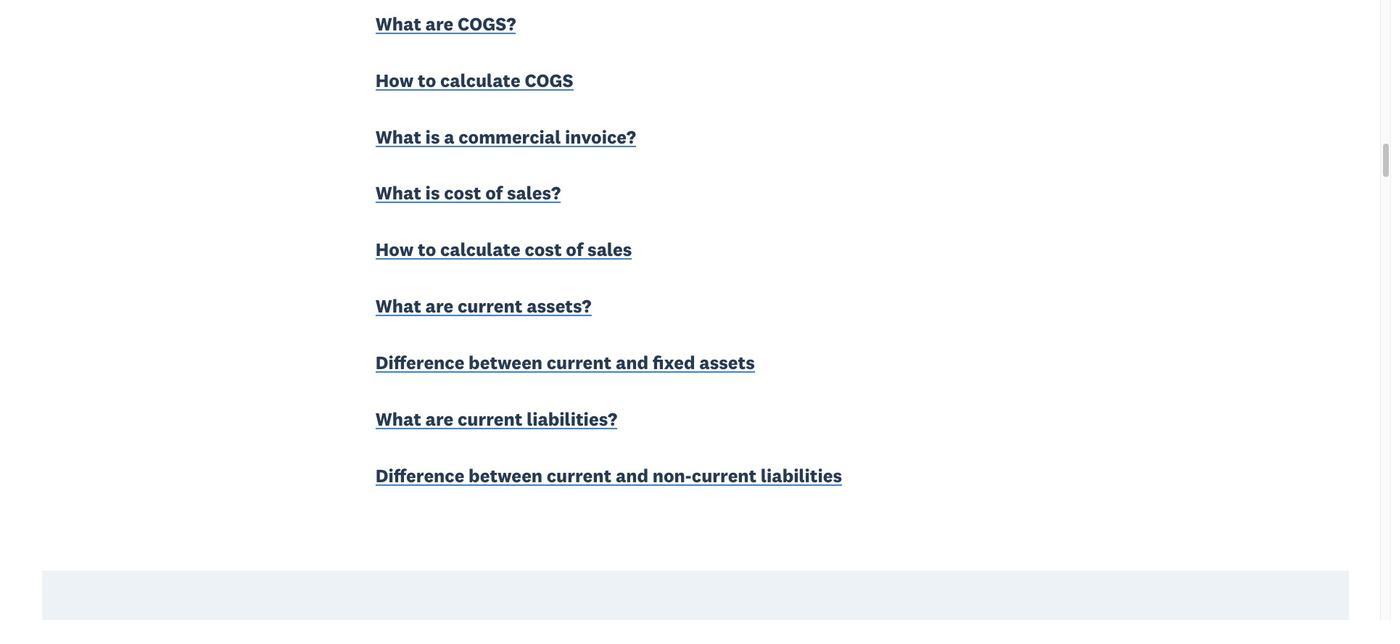 Task type: vqa. For each thing, say whether or not it's contained in the screenshot.
compare all plans
no



Task type: describe. For each thing, give the bounding box(es) containing it.
are for what are cogs?
[[426, 12, 454, 35]]

of inside the how to calculate cost of sales link
[[566, 238, 584, 261]]

difference between current and fixed assets
[[376, 351, 755, 374]]

how to calculate cost of sales
[[376, 238, 632, 261]]

are for what are current assets?
[[426, 295, 454, 318]]

are for what are current liabilities?
[[426, 408, 454, 431]]

calculate for cost
[[440, 238, 521, 261]]

between for difference between current and fixed assets
[[469, 351, 543, 374]]

assets
[[700, 351, 755, 374]]

current for difference between current and fixed assets
[[547, 351, 612, 374]]

difference for difference between current and non-current liabilities
[[376, 464, 465, 488]]

to for how to calculate cogs
[[418, 69, 436, 92]]

what for what are cogs?
[[376, 12, 422, 35]]

what are current liabilities?
[[376, 408, 618, 431]]

what for what is cost of sales?
[[376, 182, 422, 205]]

cogs?
[[458, 12, 516, 35]]

and for non-
[[616, 464, 649, 488]]

fixed
[[653, 351, 696, 374]]

what are cogs? link
[[376, 11, 516, 39]]

assets?
[[527, 295, 592, 318]]

difference for difference between current and fixed assets
[[376, 351, 465, 374]]

what is cost of sales? link
[[376, 181, 561, 208]]

is for a
[[426, 125, 440, 148]]

what are cogs?
[[376, 12, 516, 35]]

current for what are current liabilities?
[[458, 408, 523, 431]]

and for fixed
[[616, 351, 649, 374]]

what is a commercial invoice?
[[376, 125, 636, 148]]

what are current liabilities? link
[[376, 407, 618, 434]]



Task type: locate. For each thing, give the bounding box(es) containing it.
how
[[376, 69, 414, 92], [376, 238, 414, 261]]

0 vertical spatial between
[[469, 351, 543, 374]]

of left sales at top
[[566, 238, 584, 261]]

between inside "link"
[[469, 464, 543, 488]]

1 vertical spatial difference
[[376, 464, 465, 488]]

and left fixed
[[616, 351, 649, 374]]

2 calculate from the top
[[440, 238, 521, 261]]

0 vertical spatial are
[[426, 12, 454, 35]]

1 to from the top
[[418, 69, 436, 92]]

difference inside "link"
[[376, 464, 465, 488]]

2 are from the top
[[426, 295, 454, 318]]

2 to from the top
[[418, 238, 436, 261]]

1 between from the top
[[469, 351, 543, 374]]

0 horizontal spatial of
[[486, 182, 503, 205]]

between for difference between current and non-current liabilities
[[469, 464, 543, 488]]

1 is from the top
[[426, 125, 440, 148]]

1 vertical spatial to
[[418, 238, 436, 261]]

how inside the how to calculate cogs link
[[376, 69, 414, 92]]

how for how to calculate cost of sales
[[376, 238, 414, 261]]

1 how from the top
[[376, 69, 414, 92]]

non-
[[653, 464, 692, 488]]

2 between from the top
[[469, 464, 543, 488]]

how to calculate cogs
[[376, 69, 574, 92]]

0 horizontal spatial cost
[[444, 182, 481, 205]]

current inside difference between current and fixed assets link
[[547, 351, 612, 374]]

to for how to calculate cost of sales
[[418, 238, 436, 261]]

0 vertical spatial and
[[616, 351, 649, 374]]

liabilities
[[761, 464, 843, 488]]

1 horizontal spatial cost
[[525, 238, 562, 261]]

are inside what are cogs? link
[[426, 12, 454, 35]]

invoice?
[[565, 125, 636, 148]]

calculate down what is cost of sales? link
[[440, 238, 521, 261]]

1 vertical spatial is
[[426, 182, 440, 205]]

1 difference from the top
[[376, 351, 465, 374]]

0 vertical spatial is
[[426, 125, 440, 148]]

liabilities?
[[527, 408, 618, 431]]

and inside "link"
[[616, 464, 649, 488]]

what
[[376, 12, 422, 35], [376, 125, 422, 148], [376, 182, 422, 205], [376, 295, 422, 318], [376, 408, 422, 431]]

what are current assets?
[[376, 295, 592, 318]]

how for how to calculate cogs
[[376, 69, 414, 92]]

what are current assets? link
[[376, 294, 592, 321]]

how to calculate cogs link
[[376, 68, 574, 95]]

2 and from the top
[[616, 464, 649, 488]]

4 what from the top
[[376, 295, 422, 318]]

calculate
[[440, 69, 521, 92], [440, 238, 521, 261]]

how to calculate cost of sales link
[[376, 238, 632, 265]]

2 difference from the top
[[376, 464, 465, 488]]

between up the what are current liabilities?
[[469, 351, 543, 374]]

and left non-
[[616, 464, 649, 488]]

1 vertical spatial calculate
[[440, 238, 521, 261]]

of left sales?
[[486, 182, 503, 205]]

1 what from the top
[[376, 12, 422, 35]]

sales
[[588, 238, 632, 261]]

0 vertical spatial cost
[[444, 182, 481, 205]]

how inside the how to calculate cost of sales link
[[376, 238, 414, 261]]

1 vertical spatial between
[[469, 464, 543, 488]]

2 vertical spatial are
[[426, 408, 454, 431]]

current inside what are current liabilities? link
[[458, 408, 523, 431]]

cost down the a
[[444, 182, 481, 205]]

cogs
[[525, 69, 574, 92]]

sales?
[[507, 182, 561, 205]]

cost down sales?
[[525, 238, 562, 261]]

what for what are current liabilities?
[[376, 408, 422, 431]]

2 is from the top
[[426, 182, 440, 205]]

1 and from the top
[[616, 351, 649, 374]]

3 are from the top
[[426, 408, 454, 431]]

current for what are current assets?
[[458, 295, 523, 318]]

current
[[458, 295, 523, 318], [547, 351, 612, 374], [458, 408, 523, 431], [547, 464, 612, 488], [692, 464, 757, 488]]

calculate for cogs
[[440, 69, 521, 92]]

1 are from the top
[[426, 12, 454, 35]]

3 what from the top
[[376, 182, 422, 205]]

difference between current and non-current liabilities link
[[376, 464, 843, 491]]

commercial
[[459, 125, 561, 148]]

1 vertical spatial are
[[426, 295, 454, 318]]

what is cost of sales?
[[376, 182, 561, 205]]

is
[[426, 125, 440, 148], [426, 182, 440, 205]]

2 how from the top
[[376, 238, 414, 261]]

are inside the what are current assets? link
[[426, 295, 454, 318]]

cost
[[444, 182, 481, 205], [525, 238, 562, 261]]

of inside what is cost of sales? link
[[486, 182, 503, 205]]

0 vertical spatial calculate
[[440, 69, 521, 92]]

2 what from the top
[[376, 125, 422, 148]]

0 vertical spatial difference
[[376, 351, 465, 374]]

5 what from the top
[[376, 408, 422, 431]]

are
[[426, 12, 454, 35], [426, 295, 454, 318], [426, 408, 454, 431]]

1 vertical spatial cost
[[525, 238, 562, 261]]

what is a commercial invoice? link
[[376, 125, 636, 152]]

0 vertical spatial of
[[486, 182, 503, 205]]

calculate down cogs?
[[440, 69, 521, 92]]

current inside the what are current assets? link
[[458, 295, 523, 318]]

1 vertical spatial of
[[566, 238, 584, 261]]

0 vertical spatial how
[[376, 69, 414, 92]]

and
[[616, 351, 649, 374], [616, 464, 649, 488]]

1 calculate from the top
[[440, 69, 521, 92]]

1 vertical spatial how
[[376, 238, 414, 261]]

to down what are cogs? link
[[418, 69, 436, 92]]

what for what are current assets?
[[376, 295, 422, 318]]

what for what is a commercial invoice?
[[376, 125, 422, 148]]

current for difference between current and non-current liabilities
[[547, 464, 612, 488]]

to down what is cost of sales? link
[[418, 238, 436, 261]]

difference
[[376, 351, 465, 374], [376, 464, 465, 488]]

between down what are current liabilities? link in the bottom left of the page
[[469, 464, 543, 488]]

are inside what are current liabilities? link
[[426, 408, 454, 431]]

between
[[469, 351, 543, 374], [469, 464, 543, 488]]

1 vertical spatial and
[[616, 464, 649, 488]]

1 horizontal spatial of
[[566, 238, 584, 261]]

to
[[418, 69, 436, 92], [418, 238, 436, 261]]

0 vertical spatial to
[[418, 69, 436, 92]]

a
[[444, 125, 455, 148]]

of
[[486, 182, 503, 205], [566, 238, 584, 261]]

difference between current and non-current liabilities
[[376, 464, 843, 488]]

difference between current and fixed assets link
[[376, 351, 755, 378]]

is for cost
[[426, 182, 440, 205]]



